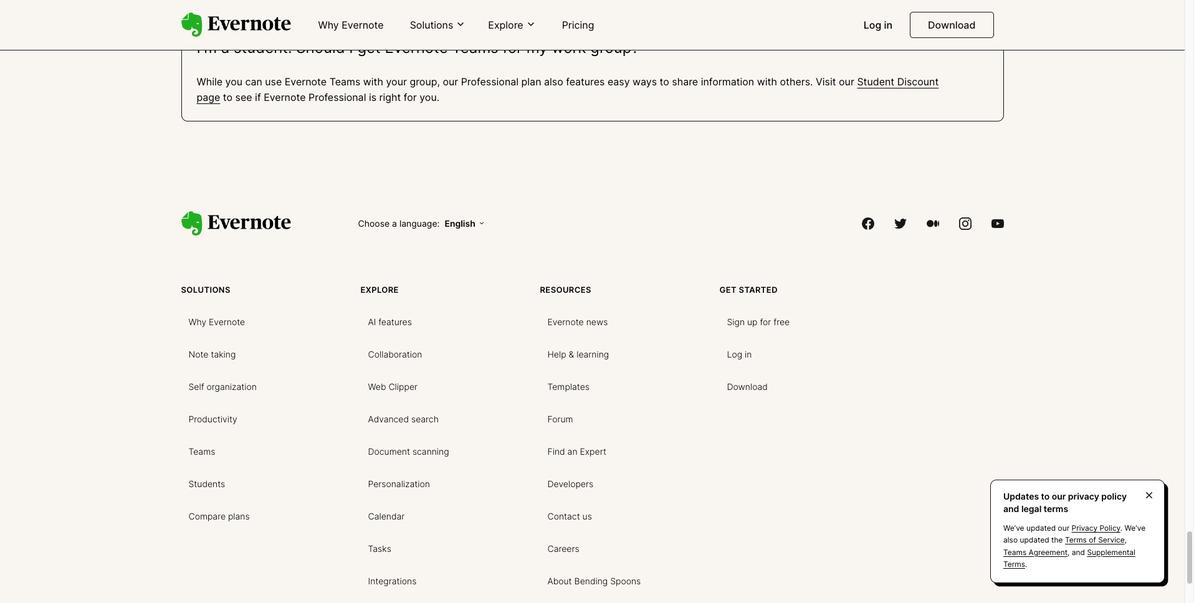 Task type: vqa. For each thing, say whether or not it's contained in the screenshot.
Why Evernote link for Productivity
yes



Task type: describe. For each thing, give the bounding box(es) containing it.
in for log in link to the top
[[885, 19, 893, 31]]

note
[[189, 349, 209, 360]]

share
[[672, 75, 699, 88]]

and inside terms of service , teams agreement , and
[[1072, 548, 1086, 557]]

1 evernote logo image from the top
[[181, 13, 291, 37]]

choose
[[358, 218, 390, 229]]

plans
[[228, 511, 250, 522]]

help & learning link
[[540, 344, 617, 364]]

log for bottom log in link
[[727, 349, 743, 360]]

find an expert link
[[540, 441, 614, 461]]

get
[[358, 39, 381, 57]]

templates link
[[540, 377, 597, 397]]

0 vertical spatial download link
[[911, 12, 994, 38]]

web clipper
[[368, 382, 418, 392]]

solutions inside solutions button
[[410, 19, 454, 31]]

others.
[[780, 75, 813, 88]]

ai features link
[[361, 312, 420, 332]]

teams link
[[181, 441, 223, 461]]

sign
[[727, 317, 745, 327]]

note taking link
[[181, 344, 243, 364]]

careers link
[[540, 539, 587, 559]]

teams up students link
[[189, 446, 215, 457]]

evernote up get
[[342, 19, 384, 31]]

log for log in link to the top
[[864, 19, 882, 31]]

explore inside button
[[489, 19, 524, 31]]

explore button
[[485, 18, 540, 32]]

for inside sign up for free link
[[760, 317, 772, 327]]

evernote professional is
[[264, 91, 377, 104]]

ai
[[368, 317, 376, 327]]

student
[[858, 75, 895, 88]]

information
[[701, 75, 755, 88]]

why evernote link for productivity
[[181, 312, 253, 332]]

discount
[[898, 75, 939, 88]]

templates
[[548, 382, 590, 392]]

help
[[548, 349, 567, 360]]

get started
[[720, 285, 778, 295]]

while
[[197, 75, 223, 88]]

document scanning link
[[361, 441, 457, 461]]

1 horizontal spatial features
[[566, 75, 605, 88]]

. for .
[[1026, 560, 1028, 569]]

self organization
[[189, 382, 257, 392]]

search
[[412, 414, 439, 425]]

i
[[349, 39, 353, 57]]

1 vertical spatial to
[[223, 91, 233, 104]]

service
[[1099, 536, 1125, 545]]

0 horizontal spatial features
[[379, 317, 412, 327]]

. for . we've also updated the
[[1121, 524, 1123, 533]]

our for updates
[[1053, 491, 1067, 502]]

taking
[[211, 349, 236, 360]]

work
[[552, 39, 587, 57]]

evernote up evernote professional is
[[285, 75, 327, 88]]

clipper
[[389, 382, 418, 392]]

teams up our professional at the top of the page
[[452, 39, 499, 57]]

compare plans
[[189, 511, 250, 522]]

to inside updates to our privacy policy and legal terms
[[1042, 491, 1050, 502]]

i'm
[[197, 39, 217, 57]]

you.
[[420, 91, 440, 104]]

. we've also updated the
[[1004, 524, 1146, 545]]

of
[[1090, 536, 1097, 545]]

pricing
[[562, 19, 595, 31]]

you
[[225, 75, 243, 88]]

find
[[548, 446, 565, 457]]

contact
[[548, 511, 580, 522]]

forum link
[[540, 409, 581, 429]]

agreement
[[1029, 548, 1068, 557]]

0 horizontal spatial explore
[[361, 285, 399, 295]]

why for pricing
[[318, 19, 339, 31]]

up
[[748, 317, 758, 327]]

updated inside . we've also updated the
[[1020, 536, 1050, 545]]

students
[[189, 479, 225, 489]]

integrations link
[[361, 571, 424, 591]]

web
[[368, 382, 386, 392]]

1 with from the left
[[363, 75, 384, 88]]

collaboration
[[368, 349, 422, 360]]

terms
[[1044, 504, 1069, 514]]

if
[[255, 91, 261, 104]]

why evernote for productivity
[[189, 317, 245, 327]]

see
[[235, 91, 252, 104]]

the
[[1052, 536, 1064, 545]]

evernote left news
[[548, 317, 584, 327]]

1 vertical spatial log in link
[[720, 344, 760, 364]]

started
[[739, 285, 778, 295]]

compare plans link
[[181, 506, 257, 526]]

use
[[265, 75, 282, 88]]

right
[[380, 91, 401, 104]]

why evernote for pricing
[[318, 19, 384, 31]]

and inside updates to our privacy policy and legal terms
[[1004, 504, 1020, 514]]

organization
[[207, 382, 257, 392]]

productivity link
[[181, 409, 245, 429]]

to see if evernote professional is right for you.
[[220, 91, 440, 104]]

student discount page link
[[197, 75, 939, 104]]

tasks link
[[361, 539, 399, 559]]

privacy policy link
[[1072, 524, 1121, 533]]

0 horizontal spatial also
[[544, 75, 564, 88]]

note taking
[[189, 349, 236, 360]]

solutions button
[[406, 18, 470, 32]]

calendar link
[[361, 506, 412, 526]]

in for bottom log in link
[[745, 349, 752, 360]]

developers
[[548, 479, 594, 489]]

advanced
[[368, 414, 409, 425]]

supplemental terms
[[1004, 548, 1136, 569]]

terms of service link
[[1066, 536, 1125, 545]]

ai features
[[368, 317, 412, 327]]

pricing link
[[555, 14, 602, 37]]



Task type: locate. For each thing, give the bounding box(es) containing it.
page
[[197, 91, 220, 104]]

1 vertical spatial solutions
[[181, 285, 231, 295]]

easy
[[608, 75, 630, 88]]

productivity
[[189, 414, 237, 425]]

1 horizontal spatial we've
[[1125, 524, 1146, 533]]

0 vertical spatial updated
[[1027, 524, 1057, 533]]

. down the teams agreement link at the right bottom of page
[[1026, 560, 1028, 569]]

1 vertical spatial why
[[189, 317, 206, 327]]

2 horizontal spatial for
[[760, 317, 772, 327]]

in up 'student'
[[885, 19, 893, 31]]

why
[[318, 19, 339, 31], [189, 317, 206, 327]]

download
[[929, 19, 976, 31], [727, 382, 768, 392]]

terms
[[1066, 536, 1088, 545], [1004, 560, 1026, 569]]

log in link down the sign
[[720, 344, 760, 364]]

for left you.
[[404, 91, 417, 104]]

0 vertical spatial in
[[885, 19, 893, 31]]

expert
[[580, 446, 607, 457]]

to left see at the left of page
[[223, 91, 233, 104]]

1 horizontal spatial why evernote link
[[311, 14, 391, 37]]

about
[[548, 576, 572, 587]]

also right plan at the left top
[[544, 75, 564, 88]]

1 horizontal spatial terms
[[1066, 536, 1088, 545]]

0 vertical spatial a
[[221, 39, 230, 57]]

scanning
[[413, 446, 449, 457]]

teams
[[452, 39, 499, 57], [330, 75, 361, 88], [189, 446, 215, 457], [1004, 548, 1027, 557]]

1 horizontal spatial why evernote
[[318, 19, 384, 31]]

1 vertical spatial download link
[[720, 377, 776, 397]]

and down . we've also updated the
[[1072, 548, 1086, 557]]

terms inside terms of service , teams agreement , and
[[1066, 536, 1088, 545]]

about bending spoons link
[[540, 571, 649, 591]]

updates to our privacy policy and legal terms
[[1004, 491, 1128, 514]]

while you can use evernote teams with your group, our professional plan also features easy ways to share information with others. visit our
[[197, 75, 858, 88]]

1 horizontal spatial download link
[[911, 12, 994, 38]]

advanced search link
[[361, 409, 446, 429]]

, up supplemental
[[1125, 536, 1128, 545]]

0 horizontal spatial why evernote
[[189, 317, 245, 327]]

&
[[569, 349, 574, 360]]

log in link
[[857, 14, 901, 37], [720, 344, 760, 364]]

visit
[[816, 75, 837, 88]]

0 horizontal spatial log in link
[[720, 344, 760, 364]]

evernote up taking
[[209, 317, 245, 327]]

we've right policy
[[1125, 524, 1146, 533]]

0 horizontal spatial why evernote link
[[181, 312, 253, 332]]

news
[[587, 317, 608, 327]]

1 vertical spatial .
[[1026, 560, 1028, 569]]

can
[[245, 75, 262, 88]]

1 vertical spatial and
[[1072, 548, 1086, 557]]

language:
[[400, 218, 440, 229]]

our
[[839, 75, 855, 88], [1053, 491, 1067, 502], [1059, 524, 1070, 533]]

find an expert
[[548, 446, 607, 457]]

1 vertical spatial for
[[404, 91, 417, 104]]

a for i'm
[[221, 39, 230, 57]]

2 horizontal spatial to
[[1042, 491, 1050, 502]]

log in down the sign
[[727, 349, 752, 360]]

we've down 'legal'
[[1004, 524, 1025, 533]]

0 vertical spatial also
[[544, 75, 564, 88]]

2 evernote logo image from the top
[[181, 211, 291, 236]]

0 horizontal spatial for
[[404, 91, 417, 104]]

features left easy
[[566, 75, 605, 88]]

advanced search
[[368, 414, 439, 425]]

1 vertical spatial evernote logo image
[[181, 211, 291, 236]]

0 horizontal spatial download link
[[720, 377, 776, 397]]

, down . we've also updated the
[[1068, 548, 1070, 557]]

1 horizontal spatial with
[[757, 75, 778, 88]]

1 vertical spatial a
[[392, 218, 397, 229]]

solutions
[[410, 19, 454, 31], [181, 285, 231, 295]]

0 vertical spatial for
[[503, 39, 523, 57]]

log in up 'student'
[[864, 19, 893, 31]]

0 vertical spatial and
[[1004, 504, 1020, 514]]

0 vertical spatial to
[[660, 75, 670, 88]]

forum
[[548, 414, 573, 425]]

2 we've from the left
[[1125, 524, 1146, 533]]

1 vertical spatial why evernote link
[[181, 312, 253, 332]]

. inside . we've also updated the
[[1121, 524, 1123, 533]]

to
[[660, 75, 670, 88], [223, 91, 233, 104], [1042, 491, 1050, 502]]

0 vertical spatial why evernote
[[318, 19, 384, 31]]

why evernote up i
[[318, 19, 384, 31]]

our up terms
[[1053, 491, 1067, 502]]

1 vertical spatial our
[[1053, 491, 1067, 502]]

0 horizontal spatial why
[[189, 317, 206, 327]]

terms down privacy
[[1066, 536, 1088, 545]]

1 vertical spatial also
[[1004, 536, 1018, 545]]

we've inside . we've also updated the
[[1125, 524, 1146, 533]]

terms inside the supplemental terms
[[1004, 560, 1026, 569]]

sign up for free
[[727, 317, 790, 327]]

0 vertical spatial download
[[929, 19, 976, 31]]

my
[[527, 39, 548, 57]]

0 vertical spatial ,
[[1125, 536, 1128, 545]]

and down updates
[[1004, 504, 1020, 514]]

log in link up 'student'
[[857, 14, 901, 37]]

policy
[[1100, 524, 1121, 533]]

features
[[566, 75, 605, 88], [379, 317, 412, 327]]

personalization
[[368, 479, 430, 489]]

log in
[[864, 19, 893, 31], [727, 349, 752, 360]]

get
[[720, 285, 737, 295]]

0 vertical spatial evernote logo image
[[181, 13, 291, 37]]

1 horizontal spatial explore
[[489, 19, 524, 31]]

1 vertical spatial terms
[[1004, 560, 1026, 569]]

evernote
[[342, 19, 384, 31], [385, 39, 448, 57], [285, 75, 327, 88], [209, 317, 245, 327], [548, 317, 584, 327]]

0 vertical spatial why evernote link
[[311, 14, 391, 37]]

0 horizontal spatial we've
[[1004, 524, 1025, 533]]

1 horizontal spatial and
[[1072, 548, 1086, 557]]

teams inside terms of service , teams agreement , and
[[1004, 548, 1027, 557]]

1 vertical spatial download
[[727, 382, 768, 392]]

we've
[[1004, 524, 1025, 533], [1125, 524, 1146, 533]]

with left others.
[[757, 75, 778, 88]]

0 vertical spatial log in
[[864, 19, 893, 31]]

1 vertical spatial log
[[727, 349, 743, 360]]

download link
[[911, 12, 994, 38], [720, 377, 776, 397]]

log in for log in link to the top
[[864, 19, 893, 31]]

why evernote link for pricing
[[311, 14, 391, 37]]

0 vertical spatial terms
[[1066, 536, 1088, 545]]

1 horizontal spatial to
[[660, 75, 670, 88]]

1 horizontal spatial ,
[[1125, 536, 1128, 545]]

terms of service , teams agreement , and
[[1004, 536, 1128, 557]]

calendar
[[368, 511, 405, 522]]

1 horizontal spatial also
[[1004, 536, 1018, 545]]

0 horizontal spatial ,
[[1068, 548, 1070, 557]]

contact us
[[548, 511, 592, 522]]

explore up while you can use evernote teams with your group, our professional plan also features easy ways to share information with others. visit our
[[489, 19, 524, 31]]

log in for bottom log in link
[[727, 349, 752, 360]]

also inside . we've also updated the
[[1004, 536, 1018, 545]]

compare
[[189, 511, 226, 522]]

1 vertical spatial log in
[[727, 349, 752, 360]]

1 vertical spatial updated
[[1020, 536, 1050, 545]]

legal
[[1022, 504, 1042, 514]]

0 vertical spatial features
[[566, 75, 605, 88]]

teams up the to see if evernote professional is right for you.
[[330, 75, 361, 88]]

also up the teams agreement link at the right bottom of page
[[1004, 536, 1018, 545]]

1 horizontal spatial log in link
[[857, 14, 901, 37]]

should
[[296, 39, 345, 57]]

1 vertical spatial in
[[745, 349, 752, 360]]

2 vertical spatial to
[[1042, 491, 1050, 502]]

about bending spoons
[[548, 576, 641, 587]]

a right i'm
[[221, 39, 230, 57]]

teams agreement link
[[1004, 548, 1068, 557]]

0 vertical spatial log
[[864, 19, 882, 31]]

why up note
[[189, 317, 206, 327]]

to right the ways on the right top of page
[[660, 75, 670, 88]]

and
[[1004, 504, 1020, 514], [1072, 548, 1086, 557]]

privacy
[[1072, 524, 1098, 533]]

1 horizontal spatial a
[[392, 218, 397, 229]]

terms down the teams agreement link at the right bottom of page
[[1004, 560, 1026, 569]]

developers link
[[540, 474, 601, 494]]

sign up for free link
[[720, 312, 798, 332]]

free
[[774, 317, 790, 327]]

a for choose
[[392, 218, 397, 229]]

0 vertical spatial .
[[1121, 524, 1123, 533]]

0 horizontal spatial terms
[[1004, 560, 1026, 569]]

0 horizontal spatial with
[[363, 75, 384, 88]]

why for productivity
[[189, 317, 206, 327]]

bending
[[575, 576, 608, 587]]

1 vertical spatial features
[[379, 317, 412, 327]]

download for left the 'download' link
[[727, 382, 768, 392]]

evernote down solutions button
[[385, 39, 448, 57]]

why evernote link up i
[[311, 14, 391, 37]]

0 vertical spatial why
[[318, 19, 339, 31]]

0 vertical spatial log in link
[[857, 14, 901, 37]]

personalization link
[[361, 474, 438, 494]]

1 vertical spatial ,
[[1068, 548, 1070, 557]]

1 horizontal spatial log
[[864, 19, 882, 31]]

2 vertical spatial for
[[760, 317, 772, 327]]

choose a language:
[[358, 218, 440, 229]]

1 vertical spatial why evernote
[[189, 317, 245, 327]]

resources
[[540, 285, 592, 295]]

0 horizontal spatial to
[[223, 91, 233, 104]]

evernote logo image
[[181, 13, 291, 37], [181, 211, 291, 236]]

policy
[[1102, 491, 1128, 502]]

0 horizontal spatial .
[[1026, 560, 1028, 569]]

our professional
[[443, 75, 519, 88]]

0 horizontal spatial a
[[221, 39, 230, 57]]

0 horizontal spatial and
[[1004, 504, 1020, 514]]

why up should
[[318, 19, 339, 31]]

0 vertical spatial our
[[839, 75, 855, 88]]

our right visit
[[839, 75, 855, 88]]

help & learning
[[548, 349, 609, 360]]

with up right
[[363, 75, 384, 88]]

english
[[445, 218, 476, 229]]

plan
[[522, 75, 542, 88]]

. up service
[[1121, 524, 1123, 533]]

privacy
[[1069, 491, 1100, 502]]

for right up
[[760, 317, 772, 327]]

log up 'student'
[[864, 19, 882, 31]]

2 vertical spatial our
[[1059, 524, 1070, 533]]

in
[[885, 19, 893, 31], [745, 349, 752, 360]]

we've updated our privacy policy
[[1004, 524, 1121, 533]]

explore up ai
[[361, 285, 399, 295]]

1 we've from the left
[[1004, 524, 1025, 533]]

0 vertical spatial explore
[[489, 19, 524, 31]]

1 horizontal spatial .
[[1121, 524, 1123, 533]]

a right "choose"
[[392, 218, 397, 229]]

0 horizontal spatial log in
[[727, 349, 752, 360]]

supplemental terms link
[[1004, 548, 1136, 569]]

updated up the teams agreement link at the right bottom of page
[[1020, 536, 1050, 545]]

contact us link
[[540, 506, 600, 526]]

web clipper link
[[361, 377, 425, 397]]

why evernote up note taking link
[[189, 317, 245, 327]]

our for we've
[[1059, 524, 1070, 533]]

teams left agreement
[[1004, 548, 1027, 557]]

our up the 'the'
[[1059, 524, 1070, 533]]

1 horizontal spatial in
[[885, 19, 893, 31]]

0 vertical spatial solutions
[[410, 19, 454, 31]]

0 horizontal spatial log
[[727, 349, 743, 360]]

0 horizontal spatial in
[[745, 349, 752, 360]]

us
[[583, 511, 592, 522]]

log down the sign
[[727, 349, 743, 360]]

1 horizontal spatial download
[[929, 19, 976, 31]]

updated up the 'the'
[[1027, 524, 1057, 533]]

learning
[[577, 349, 609, 360]]

for down explore button
[[503, 39, 523, 57]]

1 vertical spatial explore
[[361, 285, 399, 295]]

0 horizontal spatial solutions
[[181, 285, 231, 295]]

why evernote link up note taking link
[[181, 312, 253, 332]]

our inside updates to our privacy policy and legal terms
[[1053, 491, 1067, 502]]

features right ai
[[379, 317, 412, 327]]

1 horizontal spatial for
[[503, 39, 523, 57]]

i'm a student. should i get evernote teams for my work group?
[[197, 39, 640, 57]]

.
[[1121, 524, 1123, 533], [1026, 560, 1028, 569]]

1 horizontal spatial solutions
[[410, 19, 454, 31]]

download for the top the 'download' link
[[929, 19, 976, 31]]

self
[[189, 382, 204, 392]]

to up terms
[[1042, 491, 1050, 502]]

1 horizontal spatial log in
[[864, 19, 893, 31]]

2 with from the left
[[757, 75, 778, 88]]

also
[[544, 75, 564, 88], [1004, 536, 1018, 545]]

0 horizontal spatial download
[[727, 382, 768, 392]]

in down up
[[745, 349, 752, 360]]

tasks
[[368, 544, 392, 554]]

1 horizontal spatial why
[[318, 19, 339, 31]]



